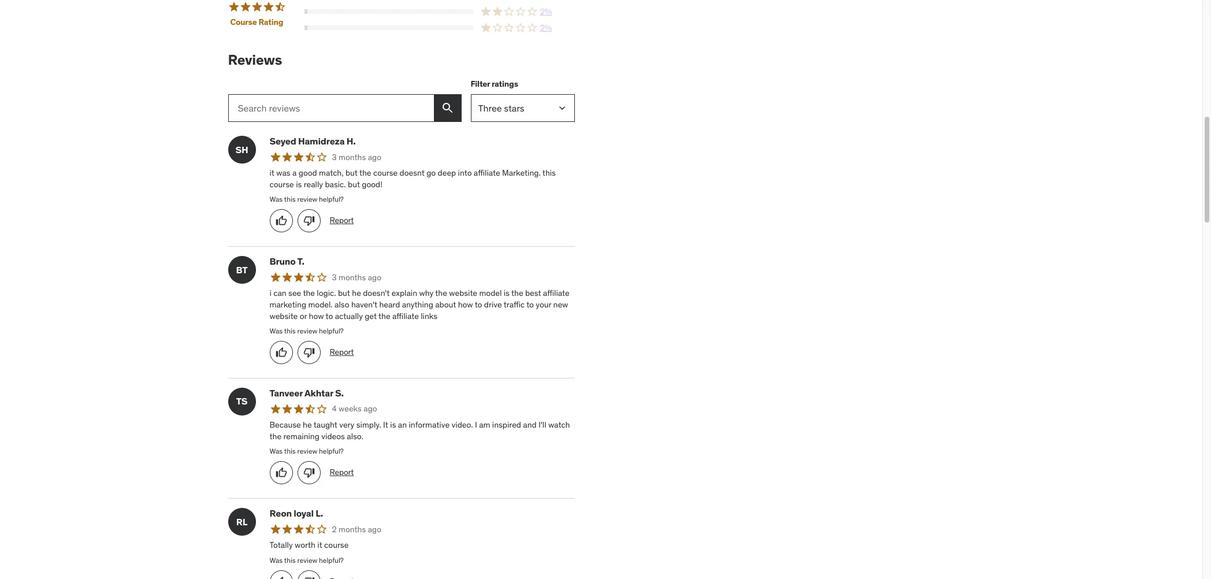 Task type: locate. For each thing, give the bounding box(es) containing it.
0 vertical spatial 3
[[332, 152, 337, 162]]

1 horizontal spatial course
[[324, 540, 349, 550]]

3 for hamidreza
[[332, 152, 337, 162]]

loyal
[[294, 508, 314, 519]]

this for bruno t.
[[284, 327, 296, 335]]

report button
[[330, 215, 354, 227], [330, 347, 354, 358], [330, 467, 354, 479]]

was this review helpful? down or
[[270, 327, 344, 335]]

1 horizontal spatial is
[[390, 420, 396, 430]]

filter ratings
[[471, 78, 518, 89]]

mark as helpful image up bruno
[[275, 215, 287, 227]]

he up haven't
[[352, 288, 361, 299]]

2 vertical spatial report button
[[330, 467, 354, 479]]

2 months from the top
[[339, 272, 366, 282]]

but left good! at the left of page
[[348, 179, 360, 190]]

was this review helpful? for loyal
[[270, 556, 344, 565]]

ago for tanveer akhtar s.
[[364, 404, 377, 414]]

this for seyed hamidreza h.
[[284, 195, 296, 204]]

4 was this review helpful? from the top
[[270, 556, 344, 565]]

0 vertical spatial report button
[[330, 215, 354, 227]]

3 months ago for seyed hamidreza h.
[[332, 152, 382, 162]]

he inside i can see the logic. but he doesn't explain why the website model is the best affiliate marketing model. also haven't heard anything about how to drive traffic to your new website or how to actually get the affiliate links
[[352, 288, 361, 299]]

bt
[[236, 264, 248, 276]]

was down was at the top left of the page
[[270, 195, 283, 204]]

is down a
[[296, 179, 302, 190]]

1 vertical spatial 2%
[[540, 22, 552, 33]]

the up about
[[435, 288, 447, 299]]

1 vertical spatial he
[[303, 420, 312, 430]]

report down basic.
[[330, 215, 354, 226]]

2 mark as helpful image from the top
[[275, 576, 287, 579]]

this down a
[[284, 195, 296, 204]]

1 vertical spatial 3
[[332, 272, 337, 282]]

0 horizontal spatial is
[[296, 179, 302, 190]]

2 helpful? from the top
[[319, 327, 344, 335]]

mark as helpful image for rl
[[275, 576, 287, 579]]

new
[[553, 299, 568, 310]]

0 vertical spatial months
[[339, 152, 366, 162]]

drive
[[484, 299, 502, 310]]

0 vertical spatial it
[[270, 168, 274, 178]]

mark as unhelpful image down remaining
[[303, 467, 315, 479]]

helpful? down actually
[[319, 327, 344, 335]]

review down 'really'
[[297, 195, 317, 204]]

but for bruno t.
[[338, 288, 350, 299]]

2 mark as helpful image from the top
[[275, 347, 287, 358]]

3 months from the top
[[339, 524, 366, 534]]

review for loyal
[[297, 556, 317, 565]]

he up remaining
[[303, 420, 312, 430]]

ago up doesn't
[[368, 272, 382, 282]]

website down marketing
[[270, 311, 298, 321]]

affiliate down anything
[[392, 311, 419, 321]]

affiliate
[[474, 168, 500, 178], [543, 288, 570, 299], [392, 311, 419, 321]]

this for reon loyal l.
[[284, 556, 296, 565]]

0 horizontal spatial he
[[303, 420, 312, 430]]

2 3 months ago from the top
[[332, 272, 382, 282]]

1 vertical spatial affiliate
[[543, 288, 570, 299]]

1 vertical spatial mark as unhelpful image
[[303, 576, 315, 579]]

mark as helpful image for sh
[[275, 215, 287, 227]]

affiliate right into
[[474, 168, 500, 178]]

logic.
[[317, 288, 336, 299]]

0 vertical spatial report
[[330, 215, 354, 226]]

2% for second 2% button from the top of the page
[[540, 22, 552, 33]]

model
[[479, 288, 502, 299]]

report button for h.
[[330, 215, 354, 227]]

i'll
[[539, 420, 547, 430]]

but inside i can see the logic. but he doesn't explain why the website model is the best affiliate marketing model. also haven't heard anything about how to drive traffic to your new website or how to actually get the affiliate links
[[338, 288, 350, 299]]

helpful? down the videos
[[319, 447, 344, 456]]

1 3 from the top
[[332, 152, 337, 162]]

review for hamidreza
[[297, 195, 317, 204]]

0 vertical spatial he
[[352, 288, 361, 299]]

0 vertical spatial mark as unhelpful image
[[303, 215, 315, 227]]

the right see
[[303, 288, 315, 299]]

submit search image
[[441, 101, 455, 115]]

mark as unhelpful image down 'really'
[[303, 215, 315, 227]]

months up doesn't
[[339, 272, 366, 282]]

review down remaining
[[297, 447, 317, 456]]

course down was at the top left of the page
[[270, 179, 294, 190]]

was this review helpful? down remaining
[[270, 447, 344, 456]]

mark as unhelpful image down or
[[303, 347, 315, 358]]

how down model.
[[309, 311, 324, 321]]

doesnt
[[400, 168, 425, 178]]

it right worth
[[318, 540, 322, 550]]

1 was this review helpful? from the top
[[270, 195, 344, 204]]

0 vertical spatial mark as unhelpful image
[[303, 347, 315, 358]]

he
[[352, 288, 361, 299], [303, 420, 312, 430]]

1 was from the top
[[270, 195, 283, 204]]

ago right the 2
[[368, 524, 381, 534]]

2%
[[540, 6, 552, 16], [540, 22, 552, 33]]

1 vertical spatial mark as helpful image
[[275, 576, 287, 579]]

0 vertical spatial website
[[449, 288, 477, 299]]

mark as helpful image
[[275, 215, 287, 227], [275, 347, 287, 358]]

report down actually
[[330, 347, 354, 357]]

helpful? for h.
[[319, 195, 344, 204]]

1 vertical spatial website
[[270, 311, 298, 321]]

report
[[330, 215, 354, 226], [330, 347, 354, 357], [330, 467, 354, 478]]

report button down the videos
[[330, 467, 354, 479]]

is up traffic
[[504, 288, 510, 299]]

links
[[421, 311, 438, 321]]

3 helpful? from the top
[[319, 447, 344, 456]]

watch
[[548, 420, 570, 430]]

3 was from the top
[[270, 447, 283, 456]]

akhtar
[[305, 387, 333, 399]]

1 horizontal spatial to
[[475, 299, 482, 310]]

2 mark as unhelpful image from the top
[[303, 467, 315, 479]]

match,
[[319, 168, 344, 178]]

bruno
[[270, 256, 296, 267]]

simply.
[[356, 420, 381, 430]]

was
[[270, 195, 283, 204], [270, 327, 283, 335], [270, 447, 283, 456], [270, 556, 283, 565]]

4 review from the top
[[297, 556, 317, 565]]

but up basic.
[[346, 168, 358, 178]]

2 mark as unhelpful image from the top
[[303, 576, 315, 579]]

2 2% from the top
[[540, 22, 552, 33]]

reon
[[270, 508, 292, 519]]

i
[[270, 288, 272, 299]]

or
[[300, 311, 307, 321]]

is
[[296, 179, 302, 190], [504, 288, 510, 299], [390, 420, 396, 430]]

1 vertical spatial months
[[339, 272, 366, 282]]

2 horizontal spatial course
[[373, 168, 398, 178]]

ago up simply.
[[364, 404, 377, 414]]

1 mark as helpful image from the top
[[275, 467, 287, 479]]

1 vertical spatial course
[[270, 179, 294, 190]]

3 report from the top
[[330, 467, 354, 478]]

2 review from the top
[[297, 327, 317, 335]]

3 months ago down h.
[[332, 152, 382, 162]]

2 2% button from the top
[[304, 22, 575, 34]]

how right about
[[458, 299, 473, 310]]

this right marketing.
[[543, 168, 556, 178]]

the up traffic
[[512, 288, 523, 299]]

seyed
[[270, 135, 296, 147]]

3 up logic.
[[332, 272, 337, 282]]

2 report from the top
[[330, 347, 354, 357]]

1 vertical spatial mark as helpful image
[[275, 347, 287, 358]]

it
[[270, 168, 274, 178], [318, 540, 322, 550]]

course
[[373, 168, 398, 178], [270, 179, 294, 190], [324, 540, 349, 550]]

1 review from the top
[[297, 195, 317, 204]]

2 was this review helpful? from the top
[[270, 327, 344, 335]]

mark as unhelpful image
[[303, 215, 315, 227], [303, 576, 315, 579]]

course
[[230, 17, 257, 27]]

0 vertical spatial mark as helpful image
[[275, 215, 287, 227]]

good!
[[362, 179, 383, 190]]

mark as helpful image up reon
[[275, 467, 287, 479]]

0 horizontal spatial to
[[326, 311, 333, 321]]

2 vertical spatial course
[[324, 540, 349, 550]]

model.
[[308, 299, 333, 310]]

affiliate inside it was a good match, but the course doesnt go deep into affiliate marketing. this course is really basic. but good!
[[474, 168, 500, 178]]

review down totally worth it course
[[297, 556, 317, 565]]

4 was from the top
[[270, 556, 283, 565]]

was this review helpful?
[[270, 195, 344, 204], [270, 327, 344, 335], [270, 447, 344, 456], [270, 556, 344, 565]]

was for sh
[[270, 195, 283, 204]]

the
[[359, 168, 371, 178], [303, 288, 315, 299], [435, 288, 447, 299], [512, 288, 523, 299], [379, 311, 391, 321], [270, 431, 282, 441]]

2 vertical spatial report
[[330, 467, 354, 478]]

was for ts
[[270, 447, 283, 456]]

2 was from the top
[[270, 327, 283, 335]]

website up about
[[449, 288, 477, 299]]

how
[[458, 299, 473, 310], [309, 311, 324, 321]]

0 vertical spatial but
[[346, 168, 358, 178]]

4 helpful? from the top
[[319, 556, 344, 565]]

was down totally
[[270, 556, 283, 565]]

3 review from the top
[[297, 447, 317, 456]]

course up good! at the left of page
[[373, 168, 398, 178]]

video.
[[452, 420, 473, 430]]

to down model.
[[326, 311, 333, 321]]

this down remaining
[[284, 447, 296, 456]]

report button down actually
[[330, 347, 354, 358]]

1 vertical spatial report button
[[330, 347, 354, 358]]

0 vertical spatial course
[[373, 168, 398, 178]]

mark as unhelpful image
[[303, 347, 315, 358], [303, 467, 315, 479]]

1 helpful? from the top
[[319, 195, 344, 204]]

was this review helpful? down 'really'
[[270, 195, 344, 204]]

2% button
[[304, 6, 575, 18], [304, 22, 575, 34]]

1 horizontal spatial it
[[318, 540, 322, 550]]

1 vertical spatial report
[[330, 347, 354, 357]]

1 horizontal spatial affiliate
[[474, 168, 500, 178]]

is inside i can see the logic. but he doesn't explain why the website model is the best affiliate marketing model. also haven't heard anything about how to drive traffic to your new website or how to actually get the affiliate links
[[504, 288, 510, 299]]

the down because
[[270, 431, 282, 441]]

website
[[449, 288, 477, 299], [270, 311, 298, 321]]

months right the 2
[[339, 524, 366, 534]]

mark as helpful image for ts
[[275, 467, 287, 479]]

review for t.
[[297, 327, 317, 335]]

1 mark as unhelpful image from the top
[[303, 215, 315, 227]]

2 vertical spatial affiliate
[[392, 311, 419, 321]]

rl
[[236, 516, 247, 527]]

to
[[475, 299, 482, 310], [527, 299, 534, 310], [326, 311, 333, 321]]

to left drive
[[475, 299, 482, 310]]

1 2% from the top
[[540, 6, 552, 16]]

is right it
[[390, 420, 396, 430]]

ago
[[368, 152, 382, 162], [368, 272, 382, 282], [364, 404, 377, 414], [368, 524, 381, 534]]

taught
[[314, 420, 337, 430]]

2 vertical spatial is
[[390, 420, 396, 430]]

mark as unhelpful image for loyal
[[303, 576, 315, 579]]

helpful?
[[319, 195, 344, 204], [319, 327, 344, 335], [319, 447, 344, 456], [319, 556, 344, 565]]

1 vertical spatial 2% button
[[304, 22, 575, 34]]

months for seyed hamidreza h.
[[339, 152, 366, 162]]

3 was this review helpful? from the top
[[270, 447, 344, 456]]

the down the heard
[[379, 311, 391, 321]]

3 for t.
[[332, 272, 337, 282]]

is inside it was a good match, but the course doesnt go deep into affiliate marketing. this course is really basic. but good!
[[296, 179, 302, 190]]

2 vertical spatial months
[[339, 524, 366, 534]]

he inside because he taught very simply. it is an informative video. i am inspired and i'll watch the remaining videos also.
[[303, 420, 312, 430]]

but
[[346, 168, 358, 178], [348, 179, 360, 190], [338, 288, 350, 299]]

0 vertical spatial 3 months ago
[[332, 152, 382, 162]]

anything
[[402, 299, 433, 310]]

helpful? down basic.
[[319, 195, 344, 204]]

was this review helpful? for hamidreza
[[270, 195, 344, 204]]

helpful? down totally worth it course
[[319, 556, 344, 565]]

2 vertical spatial but
[[338, 288, 350, 299]]

0 vertical spatial 2%
[[540, 6, 552, 16]]

2 3 from the top
[[332, 272, 337, 282]]

1 mark as helpful image from the top
[[275, 215, 287, 227]]

tanveer
[[270, 387, 303, 399]]

2 horizontal spatial affiliate
[[543, 288, 570, 299]]

1 mark as unhelpful image from the top
[[303, 347, 315, 358]]

tanveer akhtar s.
[[270, 387, 344, 399]]

report down the videos
[[330, 467, 354, 478]]

1 horizontal spatial how
[[458, 299, 473, 310]]

this inside it was a good match, but the course doesnt go deep into affiliate marketing. this course is really basic. but good!
[[543, 168, 556, 178]]

1 3 months ago from the top
[[332, 152, 382, 162]]

was this review helpful? down worth
[[270, 556, 344, 565]]

remaining
[[283, 431, 320, 441]]

report button down basic.
[[330, 215, 354, 227]]

1 report from the top
[[330, 215, 354, 226]]

review down or
[[297, 327, 317, 335]]

0 horizontal spatial it
[[270, 168, 274, 178]]

1 vertical spatial how
[[309, 311, 324, 321]]

1 vertical spatial 3 months ago
[[332, 272, 382, 282]]

1 vertical spatial it
[[318, 540, 322, 550]]

1 horizontal spatial he
[[352, 288, 361, 299]]

mark as helpful image
[[275, 467, 287, 479], [275, 576, 287, 579]]

is inside because he taught very simply. it is an informative video. i am inspired and i'll watch the remaining videos also.
[[390, 420, 396, 430]]

1 vertical spatial is
[[504, 288, 510, 299]]

1 vertical spatial but
[[348, 179, 360, 190]]

it left was at the top left of the page
[[270, 168, 274, 178]]

0 vertical spatial 2% button
[[304, 6, 575, 18]]

3 report button from the top
[[330, 467, 354, 479]]

this
[[543, 168, 556, 178], [284, 195, 296, 204], [284, 327, 296, 335], [284, 447, 296, 456], [284, 556, 296, 565]]

0 horizontal spatial how
[[309, 311, 324, 321]]

best
[[525, 288, 541, 299]]

mark as helpful image up tanveer
[[275, 347, 287, 358]]

was down because
[[270, 447, 283, 456]]

about
[[435, 299, 456, 310]]

this down totally
[[284, 556, 296, 565]]

0 vertical spatial mark as helpful image
[[275, 467, 287, 479]]

to down best
[[527, 299, 534, 310]]

the inside it was a good match, but the course doesnt go deep into affiliate marketing. this course is really basic. but good!
[[359, 168, 371, 178]]

informative
[[409, 420, 450, 430]]

3 months ago up doesn't
[[332, 272, 382, 282]]

ago up good! at the left of page
[[368, 152, 382, 162]]

i can see the logic. but he doesn't explain why the website model is the best affiliate marketing model. also haven't heard anything about how to drive traffic to your new website or how to actually get the affiliate links
[[270, 288, 570, 321]]

into
[[458, 168, 472, 178]]

2 horizontal spatial is
[[504, 288, 510, 299]]

affiliate up new
[[543, 288, 570, 299]]

mark as helpful image down totally
[[275, 576, 287, 579]]

3 months ago
[[332, 152, 382, 162], [332, 272, 382, 282]]

course down the 2
[[324, 540, 349, 550]]

was down marketing
[[270, 327, 283, 335]]

ratings
[[492, 78, 518, 89]]

months down h.
[[339, 152, 366, 162]]

hamidreza
[[298, 135, 345, 147]]

0 vertical spatial is
[[296, 179, 302, 190]]

but up also
[[338, 288, 350, 299]]

1 report button from the top
[[330, 215, 354, 227]]

mark as unhelpful image down totally worth it course
[[303, 576, 315, 579]]

ago for reon loyal l.
[[368, 524, 381, 534]]

the up good! at the left of page
[[359, 168, 371, 178]]

1 months from the top
[[339, 152, 366, 162]]

1 vertical spatial mark as unhelpful image
[[303, 467, 315, 479]]

3 up match,
[[332, 152, 337, 162]]

0 vertical spatial affiliate
[[474, 168, 500, 178]]

this down marketing
[[284, 327, 296, 335]]



Task type: vqa. For each thing, say whether or not it's contained in the screenshot.


Task type: describe. For each thing, give the bounding box(es) containing it.
was this review helpful? for t.
[[270, 327, 344, 335]]

why
[[419, 288, 434, 299]]

totally
[[270, 540, 293, 550]]

seyed hamidreza h.
[[270, 135, 356, 147]]

it
[[383, 420, 388, 430]]

was for rl
[[270, 556, 283, 565]]

4 weeks ago
[[332, 404, 377, 414]]

good
[[299, 168, 317, 178]]

because he taught very simply. it is an informative video. i am inspired and i'll watch the remaining videos also.
[[270, 420, 570, 441]]

mark as helpful image for bt
[[275, 347, 287, 358]]

0 horizontal spatial course
[[270, 179, 294, 190]]

was
[[276, 168, 291, 178]]

course rating
[[230, 17, 283, 27]]

but for seyed hamidreza h.
[[346, 168, 358, 178]]

heard
[[379, 299, 400, 310]]

h.
[[347, 135, 356, 147]]

2
[[332, 524, 337, 534]]

helpful? for s.
[[319, 447, 344, 456]]

very
[[339, 420, 355, 430]]

it inside it was a good match, but the course doesnt go deep into affiliate marketing. this course is really basic. but good!
[[270, 168, 274, 178]]

was for bt
[[270, 327, 283, 335]]

videos
[[322, 431, 345, 441]]

inspired
[[492, 420, 521, 430]]

a
[[292, 168, 297, 178]]

because
[[270, 420, 301, 430]]

can
[[274, 288, 287, 299]]

3 months ago for bruno t.
[[332, 272, 382, 282]]

mark as unhelpful image for hamidreza
[[303, 215, 315, 227]]

reon loyal l.
[[270, 508, 323, 519]]

go
[[427, 168, 436, 178]]

reviews
[[228, 51, 282, 69]]

ago for bruno t.
[[368, 272, 382, 282]]

weeks
[[339, 404, 362, 414]]

really
[[304, 179, 323, 190]]

2% for first 2% button
[[540, 6, 552, 16]]

Search reviews text field
[[228, 94, 434, 122]]

review for akhtar
[[297, 447, 317, 456]]

this for tanveer akhtar s.
[[284, 447, 296, 456]]

an
[[398, 420, 407, 430]]

report for s.
[[330, 467, 354, 478]]

1 2% button from the top
[[304, 6, 575, 18]]

also
[[335, 299, 349, 310]]

and
[[523, 420, 537, 430]]

was this review helpful? for akhtar
[[270, 447, 344, 456]]

2 horizontal spatial to
[[527, 299, 534, 310]]

2 report button from the top
[[330, 347, 354, 358]]

see
[[288, 288, 301, 299]]

get
[[365, 311, 377, 321]]

bruno t.
[[270, 256, 305, 267]]

0 horizontal spatial affiliate
[[392, 311, 419, 321]]

ts
[[236, 396, 248, 407]]

doesn't
[[363, 288, 390, 299]]

it was a good match, but the course doesnt go deep into affiliate marketing. this course is really basic. but good!
[[270, 168, 556, 190]]

filter
[[471, 78, 490, 89]]

months for bruno t.
[[339, 272, 366, 282]]

0 vertical spatial how
[[458, 299, 473, 310]]

marketing.
[[502, 168, 541, 178]]

mark as unhelpful image for t.
[[303, 347, 315, 358]]

0 horizontal spatial website
[[270, 311, 298, 321]]

totally worth it course
[[270, 540, 349, 550]]

mark as unhelpful image for akhtar
[[303, 467, 315, 479]]

report button for s.
[[330, 467, 354, 479]]

sh
[[236, 144, 248, 155]]

helpful? for l.
[[319, 556, 344, 565]]

rating
[[259, 17, 283, 27]]

traffic
[[504, 299, 525, 310]]

haven't
[[351, 299, 377, 310]]

worth
[[295, 540, 316, 550]]

the inside because he taught very simply. it is an informative video. i am inspired and i'll watch the remaining videos also.
[[270, 431, 282, 441]]

ago for seyed hamidreza h.
[[368, 152, 382, 162]]

i
[[475, 420, 477, 430]]

marketing
[[270, 299, 306, 310]]

deep
[[438, 168, 456, 178]]

s.
[[335, 387, 344, 399]]

report for h.
[[330, 215, 354, 226]]

am
[[479, 420, 490, 430]]

actually
[[335, 311, 363, 321]]

basic.
[[325, 179, 346, 190]]

2 months ago
[[332, 524, 381, 534]]

also.
[[347, 431, 364, 441]]

explain
[[392, 288, 417, 299]]

1 horizontal spatial website
[[449, 288, 477, 299]]

t.
[[297, 256, 305, 267]]

4
[[332, 404, 337, 414]]

l.
[[316, 508, 323, 519]]

months for reon loyal l.
[[339, 524, 366, 534]]

your
[[536, 299, 552, 310]]



